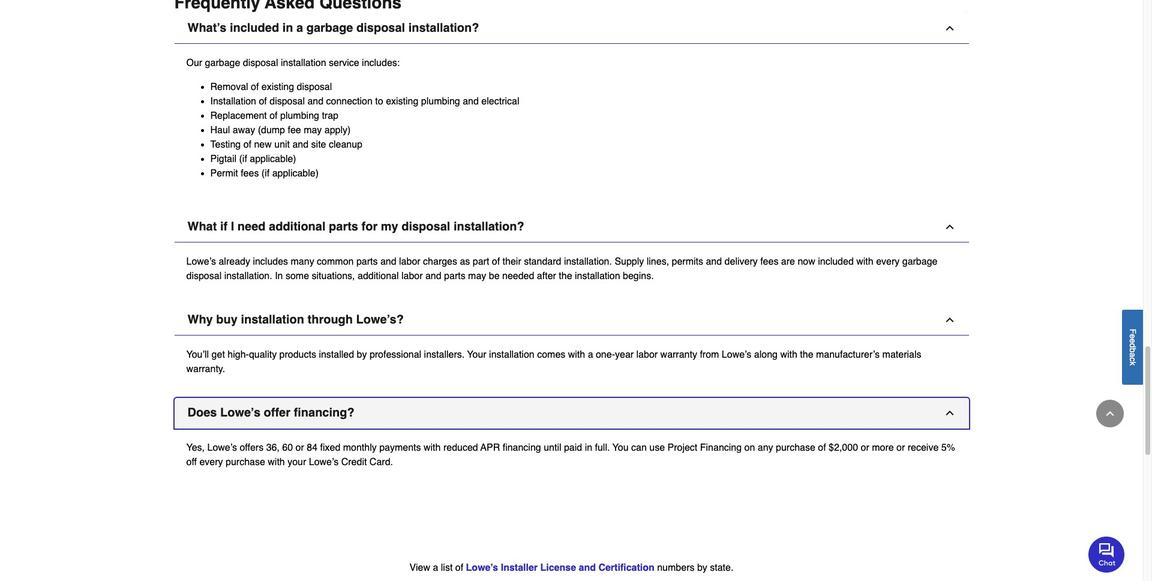 Task type: describe. For each thing, give the bounding box(es) containing it.
some
[[286, 271, 309, 282]]

why buy installation through lowe's? button
[[174, 305, 969, 336]]

chevron up image for why buy installation through lowe's?
[[944, 314, 956, 326]]

lowe's?
[[356, 313, 404, 327]]

warranty
[[661, 350, 698, 360]]

parts for common
[[357, 257, 378, 267]]

included inside lowe's already includes many common parts and labor charges as part of their standard installation. supply lines, permits and delivery fees are now included with every garbage disposal installation. in some situations, additional labor and parts may be needed after the installation begins.
[[818, 257, 854, 267]]

in inside what's included in a garbage disposal installation? button
[[283, 21, 293, 35]]

paid
[[564, 443, 582, 454]]

you
[[613, 443, 629, 454]]

installation inside lowe's already includes many common parts and labor charges as part of their standard installation. supply lines, permits and delivery fees are now included with every garbage disposal installation. in some situations, additional labor and parts may be needed after the installation begins.
[[575, 271, 621, 282]]

with right comes
[[568, 350, 585, 360]]

my
[[381, 220, 398, 234]]

does lowe's offer financing?
[[188, 406, 355, 420]]

view a list of lowe's installer license and certification numbers by state.
[[410, 563, 734, 574]]

permits
[[672, 257, 704, 267]]

and down fee
[[293, 140, 309, 150]]

as
[[460, 257, 470, 267]]

what's
[[188, 21, 227, 35]]

and left the 'electrical'
[[463, 96, 479, 107]]

fixed
[[320, 443, 341, 454]]

why
[[188, 313, 213, 327]]

disposal inside button
[[357, 21, 405, 35]]

lowe's right yes,
[[207, 443, 237, 454]]

chat invite button image
[[1089, 536, 1126, 572]]

your
[[288, 457, 306, 468]]

f e e d b a c k
[[1129, 329, 1138, 366]]

2 or from the left
[[861, 443, 870, 454]]

part
[[473, 257, 490, 267]]

offer
[[264, 406, 291, 420]]

1 horizontal spatial existing
[[386, 96, 419, 107]]

every inside yes, lowe's offers 36, 60 or 84 fixed monthly payments with reduced apr financing until paid in full. you can use project financing on any purchase of $2,000 or more or receive 5% off every purchase with your lowe's credit card.
[[200, 457, 223, 468]]

lowe's right list
[[466, 563, 498, 574]]

5%
[[942, 443, 956, 454]]

of right list
[[456, 563, 464, 574]]

a inside button
[[297, 21, 303, 35]]

0 horizontal spatial installation.
[[224, 271, 272, 282]]

in inside yes, lowe's offers 36, 60 or 84 fixed monthly payments with reduced apr financing until paid in full. you can use project financing on any purchase of $2,000 or more or receive 5% off every purchase with your lowe's credit card.
[[585, 443, 593, 454]]

1 vertical spatial labor
[[402, 271, 423, 282]]

3 or from the left
[[897, 443, 905, 454]]

f
[[1129, 329, 1138, 334]]

labor inside you'll get high-quality products installed by professional installers. your installation comes with a one-year labor warranty from lowe's along with the manufacturer's materials warranty.
[[637, 350, 658, 360]]

1 e from the top
[[1129, 334, 1138, 338]]

for
[[362, 220, 378, 234]]

removal
[[210, 82, 248, 93]]

60
[[282, 443, 293, 454]]

need
[[238, 220, 266, 234]]

installation inside you'll get high-quality products installed by professional installers. your installation comes with a one-year labor warranty from lowe's along with the manufacturer's materials warranty.
[[489, 350, 535, 360]]

the inside lowe's already includes many common parts and labor charges as part of their standard installation. supply lines, permits and delivery fees are now included with every garbage disposal installation. in some situations, additional labor and parts may be needed after the installation begins.
[[559, 271, 572, 282]]

includes
[[253, 257, 288, 267]]

1 horizontal spatial purchase
[[776, 443, 816, 454]]

comes
[[537, 350, 566, 360]]

installation? inside button
[[409, 21, 479, 35]]

chevron up image for does lowe's offer financing?
[[944, 407, 956, 419]]

36,
[[266, 443, 280, 454]]

84
[[307, 443, 318, 454]]

with inside lowe's already includes many common parts and labor charges as part of their standard installation. supply lines, permits and delivery fees are now included with every garbage disposal installation. in some situations, additional labor and parts may be needed after the installation begins.
[[857, 257, 874, 267]]

disposal inside lowe's already includes many common parts and labor charges as part of their standard installation. supply lines, permits and delivery fees are now included with every garbage disposal installation. in some situations, additional labor and parts may be needed after the installation begins.
[[186, 271, 222, 282]]

full.
[[595, 443, 610, 454]]

state.
[[710, 563, 734, 574]]

high-
[[228, 350, 249, 360]]

project
[[668, 443, 698, 454]]

and right license
[[579, 563, 596, 574]]

fee
[[288, 125, 301, 136]]

certification
[[599, 563, 655, 574]]

installed
[[319, 350, 354, 360]]

additional inside "what if i need additional parts for my disposal installation?" button
[[269, 220, 326, 234]]

0 vertical spatial applicable)
[[250, 154, 296, 165]]

why buy installation through lowe's?
[[188, 313, 406, 327]]

what's included in a garbage disposal installation? button
[[174, 13, 969, 44]]

use
[[650, 443, 665, 454]]

2 e from the top
[[1129, 338, 1138, 343]]

lowe's installer license and certification link
[[466, 563, 655, 574]]

garbage inside button
[[307, 21, 353, 35]]

trap
[[322, 111, 339, 122]]

of up replacement
[[259, 96, 267, 107]]

card.
[[370, 457, 393, 468]]

b
[[1129, 348, 1138, 352]]

lowe's inside you'll get high-quality products installed by professional installers. your installation comes with a one-year labor warranty from lowe's along with the manufacturer's materials warranty.
[[722, 350, 752, 360]]

installation? inside button
[[454, 220, 525, 234]]

1 vertical spatial plumbing
[[280, 111, 319, 122]]

of down away
[[244, 140, 252, 150]]

list
[[441, 563, 453, 574]]

supply
[[615, 257, 644, 267]]

lowe's inside lowe's already includes many common parts and labor charges as part of their standard installation. supply lines, permits and delivery fees are now included with every garbage disposal installation. in some situations, additional labor and parts may be needed after the installation begins.
[[186, 257, 216, 267]]

needed
[[502, 271, 535, 282]]

professional
[[370, 350, 422, 360]]

delivery
[[725, 257, 758, 267]]

new
[[254, 140, 272, 150]]

what
[[188, 220, 217, 234]]

reduced
[[444, 443, 478, 454]]

from
[[700, 350, 719, 360]]

numbers
[[657, 563, 695, 574]]

with down 36,
[[268, 457, 285, 468]]

0 horizontal spatial existing
[[262, 82, 294, 93]]

get
[[212, 350, 225, 360]]

may inside lowe's already includes many common parts and labor charges as part of their standard installation. supply lines, permits and delivery fees are now included with every garbage disposal installation. in some situations, additional labor and parts may be needed after the installation begins.
[[468, 271, 486, 282]]

with left "reduced"
[[424, 443, 441, 454]]

what's included in a garbage disposal installation?
[[188, 21, 479, 35]]

(dump
[[258, 125, 285, 136]]

i
[[231, 220, 234, 234]]

offers
[[240, 443, 264, 454]]

begins.
[[623, 271, 654, 282]]

off
[[186, 457, 197, 468]]

to
[[375, 96, 383, 107]]

their
[[503, 257, 522, 267]]

and right permits
[[706, 257, 722, 267]]

already
[[219, 257, 250, 267]]

in
[[275, 271, 283, 282]]

disposal up removal
[[243, 58, 278, 69]]

a inside you'll get high-quality products installed by professional installers. your installation comes with a one-year labor warranty from lowe's along with the manufacturer's materials warranty.
[[588, 350, 593, 360]]

you'll
[[186, 350, 209, 360]]

the inside you'll get high-quality products installed by professional installers. your installation comes with a one-year labor warranty from lowe's along with the manufacturer's materials warranty.
[[800, 350, 814, 360]]



Task type: vqa. For each thing, say whether or not it's contained in the screenshot.
'financing?'
yes



Task type: locate. For each thing, give the bounding box(es) containing it.
1 horizontal spatial or
[[861, 443, 870, 454]]

additional up many
[[269, 220, 326, 234]]

existing right "to"
[[386, 96, 419, 107]]

fees
[[241, 168, 259, 179], [761, 257, 779, 267]]

1 vertical spatial purchase
[[226, 457, 265, 468]]

1 horizontal spatial fees
[[761, 257, 779, 267]]

every inside lowe's already includes many common parts and labor charges as part of their standard installation. supply lines, permits and delivery fees are now included with every garbage disposal installation. in some situations, additional labor and parts may be needed after the installation begins.
[[877, 257, 900, 267]]

in up our garbage disposal installation service includes:
[[283, 21, 293, 35]]

$2,000
[[829, 443, 859, 454]]

1 horizontal spatial in
[[585, 443, 593, 454]]

service
[[329, 58, 359, 69]]

0 vertical spatial included
[[230, 21, 279, 35]]

(if right pigtail in the left top of the page
[[239, 154, 247, 165]]

0 vertical spatial every
[[877, 257, 900, 267]]

fees right the permit at top left
[[241, 168, 259, 179]]

1 horizontal spatial additional
[[358, 271, 399, 282]]

can
[[632, 443, 647, 454]]

site
[[311, 140, 326, 150]]

lowe's left "already"
[[186, 257, 216, 267]]

more
[[872, 443, 894, 454]]

disposal down "already"
[[186, 271, 222, 282]]

a inside 'button'
[[1129, 352, 1138, 357]]

1 vertical spatial in
[[585, 443, 593, 454]]

credit
[[341, 457, 367, 468]]

haul
[[210, 125, 230, 136]]

disposal inside button
[[402, 220, 450, 234]]

after
[[537, 271, 556, 282]]

additional inside lowe's already includes many common parts and labor charges as part of their standard installation. supply lines, permits and delivery fees are now included with every garbage disposal installation. in some situations, additional labor and parts may be needed after the installation begins.
[[358, 271, 399, 282]]

1 horizontal spatial may
[[468, 271, 486, 282]]

1 horizontal spatial by
[[698, 563, 708, 574]]

0 vertical spatial additional
[[269, 220, 326, 234]]

1 vertical spatial existing
[[386, 96, 419, 107]]

parts inside button
[[329, 220, 358, 234]]

1 horizontal spatial (if
[[262, 168, 270, 179]]

our garbage disposal installation service includes:
[[186, 58, 400, 69]]

standard
[[524, 257, 562, 267]]

0 vertical spatial may
[[304, 125, 322, 136]]

of inside yes, lowe's offers 36, 60 or 84 fixed monthly payments with reduced apr financing until paid in full. you can use project financing on any purchase of $2,000 or more or receive 5% off every purchase with your lowe's credit card.
[[818, 443, 826, 454]]

chevron up image inside "what if i need additional parts for my disposal installation?" button
[[944, 221, 956, 233]]

1 horizontal spatial installation.
[[564, 257, 612, 267]]

2 vertical spatial labor
[[637, 350, 658, 360]]

with
[[857, 257, 874, 267], [568, 350, 585, 360], [781, 350, 798, 360], [424, 443, 441, 454], [268, 457, 285, 468]]

labor right year
[[637, 350, 658, 360]]

0 vertical spatial by
[[357, 350, 367, 360]]

0 vertical spatial chevron up image
[[944, 22, 956, 34]]

existing
[[262, 82, 294, 93], [386, 96, 419, 107]]

are
[[782, 257, 795, 267]]

2 horizontal spatial garbage
[[903, 257, 938, 267]]

parts
[[329, 220, 358, 234], [357, 257, 378, 267], [444, 271, 466, 282]]

many
[[291, 257, 314, 267]]

or right more
[[897, 443, 905, 454]]

purchase down 'offers'
[[226, 457, 265, 468]]

plumbing up fee
[[280, 111, 319, 122]]

in left "full."
[[585, 443, 593, 454]]

existing down our garbage disposal installation service includes:
[[262, 82, 294, 93]]

and up trap
[[308, 96, 324, 107]]

1 horizontal spatial garbage
[[307, 21, 353, 35]]

1 horizontal spatial plumbing
[[421, 96, 460, 107]]

a up our garbage disposal installation service includes:
[[297, 21, 303, 35]]

purchase
[[776, 443, 816, 454], [226, 457, 265, 468]]

on
[[745, 443, 755, 454]]

parts left for
[[329, 220, 358, 234]]

by right installed
[[357, 350, 367, 360]]

0 horizontal spatial additional
[[269, 220, 326, 234]]

apr
[[481, 443, 500, 454]]

1 vertical spatial parts
[[357, 257, 378, 267]]

with right now
[[857, 257, 874, 267]]

yes, lowe's offers 36, 60 or 84 fixed monthly payments with reduced apr financing until paid in full. you can use project financing on any purchase of $2,000 or more or receive 5% off every purchase with your lowe's credit card.
[[186, 443, 956, 468]]

0 horizontal spatial may
[[304, 125, 322, 136]]

fees left are
[[761, 257, 779, 267]]

installation left service
[[281, 58, 326, 69]]

purchase right any
[[776, 443, 816, 454]]

the
[[559, 271, 572, 282], [800, 350, 814, 360]]

chevron up image inside does lowe's offer financing? button
[[944, 407, 956, 419]]

license
[[541, 563, 576, 574]]

1 chevron up image from the top
[[944, 221, 956, 233]]

included right now
[[818, 257, 854, 267]]

or left more
[[861, 443, 870, 454]]

garbage inside lowe's already includes many common parts and labor charges as part of their standard installation. supply lines, permits and delivery fees are now included with every garbage disposal installation. in some situations, additional labor and parts may be needed after the installation begins.
[[903, 257, 938, 267]]

additional
[[269, 220, 326, 234], [358, 271, 399, 282]]

1 vertical spatial installation.
[[224, 271, 272, 282]]

1 vertical spatial chevron up image
[[944, 407, 956, 419]]

by left state.
[[698, 563, 708, 574]]

does lowe's offer financing? button
[[174, 398, 969, 429]]

0 vertical spatial fees
[[241, 168, 259, 179]]

1 vertical spatial included
[[818, 257, 854, 267]]

0 horizontal spatial plumbing
[[280, 111, 319, 122]]

any
[[758, 443, 774, 454]]

quality
[[249, 350, 277, 360]]

of up be
[[492, 257, 500, 267]]

along
[[755, 350, 778, 360]]

view
[[410, 563, 430, 574]]

k
[[1129, 361, 1138, 366]]

1 vertical spatial garbage
[[205, 58, 240, 69]]

0 vertical spatial plumbing
[[421, 96, 460, 107]]

warranty.
[[186, 364, 225, 375]]

includes:
[[362, 58, 400, 69]]

0 horizontal spatial by
[[357, 350, 367, 360]]

of up (dump
[[270, 111, 278, 122]]

a left one-
[[588, 350, 593, 360]]

disposal right my at the left top
[[402, 220, 450, 234]]

included inside button
[[230, 21, 279, 35]]

e up d
[[1129, 334, 1138, 338]]

by inside you'll get high-quality products installed by professional installers. your installation comes with a one-year labor warranty from lowe's along with the manufacturer's materials warranty.
[[357, 350, 367, 360]]

or right 60
[[296, 443, 304, 454]]

0 horizontal spatial or
[[296, 443, 304, 454]]

what if i need additional parts for my disposal installation? button
[[174, 212, 969, 243]]

a
[[297, 21, 303, 35], [588, 350, 593, 360], [1129, 352, 1138, 357], [433, 563, 438, 574]]

(if down new
[[262, 168, 270, 179]]

1 vertical spatial additional
[[358, 271, 399, 282]]

lowe's left offer
[[220, 406, 261, 420]]

lowe's already includes many common parts and labor charges as part of their standard installation. supply lines, permits and delivery fees are now included with every garbage disposal installation. in some situations, additional labor and parts may be needed after the installation begins.
[[186, 257, 938, 282]]

0 vertical spatial existing
[[262, 82, 294, 93]]

may up site
[[304, 125, 322, 136]]

through
[[308, 313, 353, 327]]

0 horizontal spatial fees
[[241, 168, 259, 179]]

parts down as
[[444, 271, 466, 282]]

garbage
[[307, 21, 353, 35], [205, 58, 240, 69], [903, 257, 938, 267]]

the right the after in the left top of the page
[[559, 271, 572, 282]]

chevron up image
[[944, 221, 956, 233], [944, 407, 956, 419]]

additional up lowe's?
[[358, 271, 399, 282]]

1 vertical spatial chevron up image
[[944, 314, 956, 326]]

installation up quality
[[241, 313, 304, 327]]

of inside lowe's already includes many common parts and labor charges as part of their standard installation. supply lines, permits and delivery fees are now included with every garbage disposal installation. in some situations, additional labor and parts may be needed after the installation begins.
[[492, 257, 500, 267]]

your
[[467, 350, 487, 360]]

0 horizontal spatial included
[[230, 21, 279, 35]]

lowe's
[[186, 257, 216, 267], [722, 350, 752, 360], [220, 406, 261, 420], [207, 443, 237, 454], [309, 457, 339, 468], [466, 563, 498, 574]]

labor left charges
[[399, 257, 421, 267]]

financing
[[700, 443, 742, 454]]

and down my at the left top
[[381, 257, 397, 267]]

1 vertical spatial the
[[800, 350, 814, 360]]

payments
[[380, 443, 421, 454]]

cleanup
[[329, 140, 363, 150]]

2 vertical spatial parts
[[444, 271, 466, 282]]

fees inside lowe's already includes many common parts and labor charges as part of their standard installation. supply lines, permits and delivery fees are now included with every garbage disposal installation. in some situations, additional labor and parts may be needed after the installation begins.
[[761, 257, 779, 267]]

installation right your
[[489, 350, 535, 360]]

chevron up image for what's included in a garbage disposal installation?
[[944, 22, 956, 34]]

if
[[220, 220, 228, 234]]

away
[[233, 125, 255, 136]]

0 vertical spatial in
[[283, 21, 293, 35]]

chevron up image inside why buy installation through lowe's? "button"
[[944, 314, 956, 326]]

0 vertical spatial installation.
[[564, 257, 612, 267]]

pigtail
[[210, 154, 237, 165]]

0 horizontal spatial purchase
[[226, 457, 265, 468]]

and down charges
[[426, 271, 442, 282]]

0 vertical spatial the
[[559, 271, 572, 282]]

chevron up image inside scroll to top 'element'
[[1105, 408, 1117, 420]]

0 vertical spatial (if
[[239, 154, 247, 165]]

2 chevron up image from the top
[[944, 407, 956, 419]]

installation inside "button"
[[241, 313, 304, 327]]

included right what's
[[230, 21, 279, 35]]

1 horizontal spatial the
[[800, 350, 814, 360]]

0 vertical spatial purchase
[[776, 443, 816, 454]]

a up k
[[1129, 352, 1138, 357]]

lowe's inside does lowe's offer financing? button
[[220, 406, 261, 420]]

removal of existing disposal installation of disposal and connection to existing plumbing and electrical replacement of plumbing trap haul away (dump fee may apply) testing of new unit and site cleanup pigtail (if applicable) permit fees (if applicable)
[[210, 82, 520, 179]]

testing
[[210, 140, 241, 150]]

electrical
[[482, 96, 520, 107]]

of right removal
[[251, 82, 259, 93]]

1 vertical spatial by
[[698, 563, 708, 574]]

0 horizontal spatial (if
[[239, 154, 247, 165]]

0 horizontal spatial garbage
[[205, 58, 240, 69]]

1 vertical spatial installation?
[[454, 220, 525, 234]]

situations,
[[312, 271, 355, 282]]

chevron up image for what if i need additional parts for my disposal installation?
[[944, 221, 956, 233]]

0 horizontal spatial in
[[283, 21, 293, 35]]

1 vertical spatial applicable)
[[272, 168, 319, 179]]

installation
[[281, 58, 326, 69], [575, 271, 621, 282], [241, 313, 304, 327], [489, 350, 535, 360]]

0 vertical spatial garbage
[[307, 21, 353, 35]]

1 vertical spatial may
[[468, 271, 486, 282]]

receive
[[908, 443, 939, 454]]

manufacturer's
[[816, 350, 880, 360]]

buy
[[216, 313, 238, 327]]

1 horizontal spatial every
[[877, 257, 900, 267]]

be
[[489, 271, 500, 282]]

may inside removal of existing disposal installation of disposal and connection to existing plumbing and electrical replacement of plumbing trap haul away (dump fee may apply) testing of new unit and site cleanup pigtail (if applicable) permit fees (if applicable)
[[304, 125, 322, 136]]

of left the "$2,000"
[[818, 443, 826, 454]]

unit
[[274, 140, 290, 150]]

common
[[317, 257, 354, 267]]

disposal up fee
[[270, 96, 305, 107]]

2 horizontal spatial or
[[897, 443, 905, 454]]

may down part
[[468, 271, 486, 282]]

0 horizontal spatial the
[[559, 271, 572, 282]]

installation. down "already"
[[224, 271, 272, 282]]

1 vertical spatial (if
[[262, 168, 270, 179]]

e up b
[[1129, 338, 1138, 343]]

connection
[[326, 96, 373, 107]]

chevron up image inside what's included in a garbage disposal installation? button
[[944, 22, 956, 34]]

lowe's down fixed
[[309, 457, 339, 468]]

our
[[186, 58, 202, 69]]

with right along
[[781, 350, 798, 360]]

2 vertical spatial chevron up image
[[1105, 408, 1117, 420]]

of
[[251, 82, 259, 93], [259, 96, 267, 107], [270, 111, 278, 122], [244, 140, 252, 150], [492, 257, 500, 267], [818, 443, 826, 454], [456, 563, 464, 574]]

materials
[[883, 350, 922, 360]]

labor up lowe's?
[[402, 271, 423, 282]]

financing
[[503, 443, 541, 454]]

parts for additional
[[329, 220, 358, 234]]

installation down supply in the top right of the page
[[575, 271, 621, 282]]

a left list
[[433, 563, 438, 574]]

1 vertical spatial every
[[200, 457, 223, 468]]

the right along
[[800, 350, 814, 360]]

0 horizontal spatial every
[[200, 457, 223, 468]]

2 vertical spatial garbage
[[903, 257, 938, 267]]

monthly
[[343, 443, 377, 454]]

fees inside removal of existing disposal installation of disposal and connection to existing plumbing and electrical replacement of plumbing trap haul away (dump fee may apply) testing of new unit and site cleanup pigtail (if applicable) permit fees (if applicable)
[[241, 168, 259, 179]]

now
[[798, 257, 816, 267]]

0 vertical spatial installation?
[[409, 21, 479, 35]]

financing?
[[294, 406, 355, 420]]

may
[[304, 125, 322, 136], [468, 271, 486, 282]]

1 or from the left
[[296, 443, 304, 454]]

parts right 'common'
[[357, 257, 378, 267]]

chevron up image
[[944, 22, 956, 34], [944, 314, 956, 326], [1105, 408, 1117, 420]]

0 vertical spatial labor
[[399, 257, 421, 267]]

and
[[308, 96, 324, 107], [463, 96, 479, 107], [293, 140, 309, 150], [381, 257, 397, 267], [706, 257, 722, 267], [426, 271, 442, 282], [579, 563, 596, 574]]

labor
[[399, 257, 421, 267], [402, 271, 423, 282], [637, 350, 658, 360]]

0 vertical spatial parts
[[329, 220, 358, 234]]

0 vertical spatial chevron up image
[[944, 221, 956, 233]]

scroll to top element
[[1097, 400, 1124, 427]]

disposal
[[357, 21, 405, 35], [243, 58, 278, 69], [297, 82, 332, 93], [270, 96, 305, 107], [402, 220, 450, 234], [186, 271, 222, 282]]

installers.
[[424, 350, 465, 360]]

installation. down "what if i need additional parts for my disposal installation?" button
[[564, 257, 612, 267]]

plumbing left the 'electrical'
[[421, 96, 460, 107]]

disposal up the includes:
[[357, 21, 405, 35]]

products
[[279, 350, 316, 360]]

c
[[1129, 357, 1138, 361]]

disposal down our garbage disposal installation service includes:
[[297, 82, 332, 93]]

lowe's right from
[[722, 350, 752, 360]]

1 vertical spatial fees
[[761, 257, 779, 267]]

what if i need additional parts for my disposal installation?
[[188, 220, 525, 234]]

1 horizontal spatial included
[[818, 257, 854, 267]]



